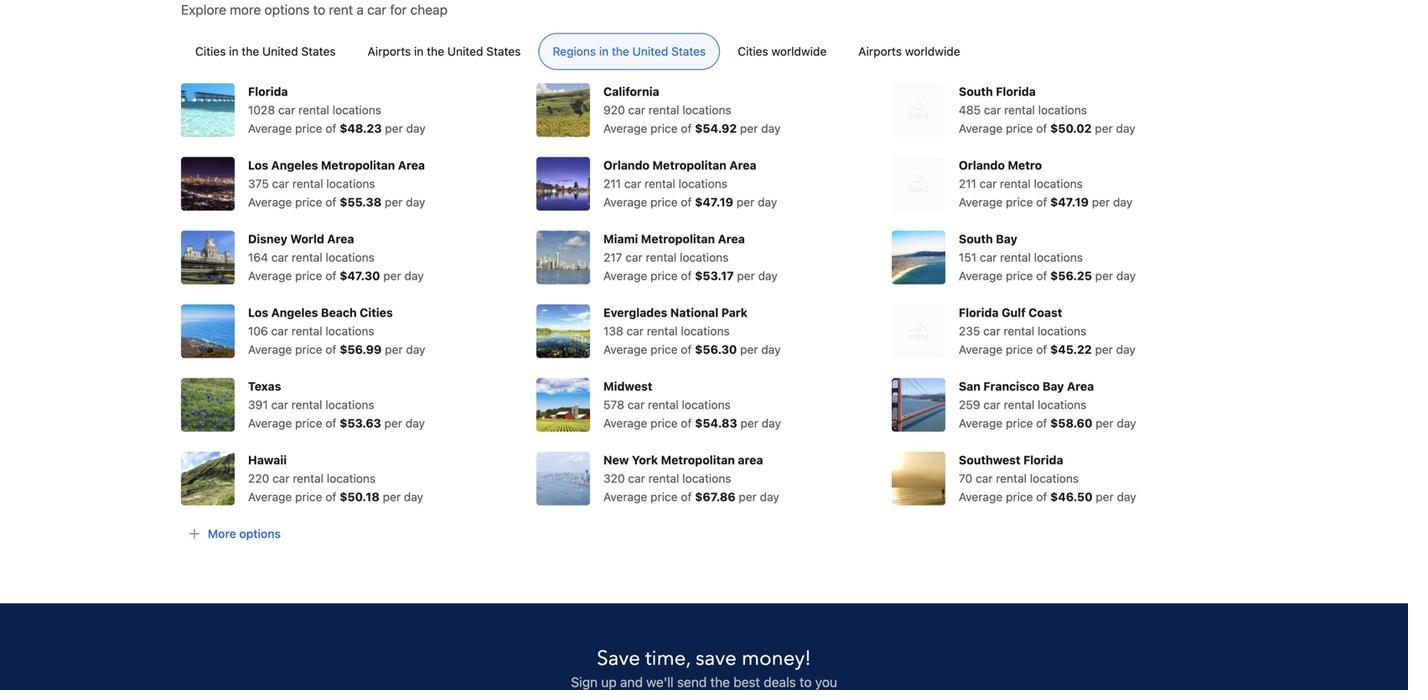 Task type: vqa. For each thing, say whether or not it's contained in the screenshot.


Task type: locate. For each thing, give the bounding box(es) containing it.
airports up the cheap car rental in south florida image
[[858, 44, 902, 58]]

area inside san francisco bay area 259 car rental locations average price of $58.60 per day
[[1067, 379, 1094, 393]]

the up california
[[612, 44, 629, 58]]

metropolitan inside los angeles metropolitan area 375 car rental locations average price of $55.38 per day
[[321, 158, 395, 172]]

average inside miami metropolitan area 217 car rental locations average price of $53.17 per day
[[603, 269, 647, 283]]

average down 151
[[959, 269, 1003, 283]]

2 united from the left
[[447, 44, 483, 58]]

locations up $58.60
[[1038, 398, 1087, 412]]

rental right '220'
[[293, 472, 324, 486]]

day inside miami metropolitan area 217 car rental locations average price of $53.17 per day
[[758, 269, 778, 283]]

rental inside south bay 151 car rental locations average price of $56.25 per day
[[1000, 250, 1031, 264]]

0 horizontal spatial in
[[229, 44, 239, 58]]

price down york
[[650, 490, 678, 504]]

2 angeles from the top
[[271, 306, 318, 320]]

southwest
[[959, 453, 1020, 467]]

cheap car rental in hawaii image
[[181, 452, 235, 506]]

average inside hawaii 220 car rental locations average price of $50.18 per day
[[248, 490, 292, 504]]

locations inside new york metropolitan area 320 car rental locations average price of $67.86 per day
[[682, 472, 731, 486]]

rental right 151
[[1000, 250, 1031, 264]]

$48.23
[[340, 121, 382, 135]]

car inside 'southwest florida 70 car rental locations average price of $46.50 per day'
[[976, 472, 993, 486]]

worldwide for cities worldwide
[[771, 44, 827, 58]]

cheap car rental in southwest florida image
[[892, 452, 945, 506]]

the down cheap
[[427, 44, 444, 58]]

locations
[[332, 103, 381, 117], [682, 103, 731, 117], [1038, 103, 1087, 117], [326, 177, 375, 190], [678, 177, 727, 190], [1034, 177, 1083, 190], [326, 250, 375, 264], [680, 250, 729, 264], [1034, 250, 1083, 264], [325, 324, 374, 338], [681, 324, 730, 338], [1038, 324, 1086, 338], [325, 398, 374, 412], [682, 398, 731, 412], [1038, 398, 1087, 412], [327, 472, 376, 486], [682, 472, 731, 486], [1030, 472, 1079, 486]]

578
[[603, 398, 624, 412]]

locations up '$56.25'
[[1034, 250, 1083, 264]]

angeles down 1028
[[271, 158, 318, 172]]

day inside hawaii 220 car rental locations average price of $50.18 per day
[[404, 490, 423, 504]]

states inside button
[[301, 44, 336, 58]]

average up 151
[[959, 195, 1003, 209]]

locations up $45.22
[[1038, 324, 1086, 338]]

of
[[325, 121, 336, 135], [681, 121, 692, 135], [1036, 121, 1047, 135], [325, 195, 336, 209], [681, 195, 692, 209], [1036, 195, 1047, 209], [325, 269, 336, 283], [681, 269, 692, 283], [1036, 269, 1047, 283], [325, 343, 336, 356], [681, 343, 692, 356], [1036, 343, 1047, 356], [325, 416, 336, 430], [681, 416, 692, 430], [1036, 416, 1047, 430], [325, 490, 336, 504], [681, 490, 692, 504], [1036, 490, 1047, 504]]

florida up metro
[[996, 84, 1036, 98]]

average down 485
[[959, 121, 1003, 135]]

florida
[[248, 84, 288, 98], [996, 84, 1036, 98], [959, 306, 999, 320], [1023, 453, 1063, 467]]

$53.63
[[340, 416, 381, 430]]

area inside disney world area 164 car rental locations average price of $47.30 per day
[[327, 232, 354, 246]]

texas 391 car rental locations average price of $53.63 per day
[[248, 379, 425, 430]]

day
[[406, 121, 426, 135], [761, 121, 781, 135], [1116, 121, 1135, 135], [406, 195, 425, 209], [758, 195, 777, 209], [1113, 195, 1133, 209], [404, 269, 424, 283], [758, 269, 778, 283], [1116, 269, 1136, 283], [406, 343, 425, 356], [761, 343, 781, 356], [1116, 343, 1136, 356], [405, 416, 425, 430], [762, 416, 781, 430], [1117, 416, 1136, 430], [404, 490, 423, 504], [760, 490, 779, 504], [1117, 490, 1136, 504]]

0 horizontal spatial cities
[[195, 44, 226, 58]]

in down cheap
[[414, 44, 424, 58]]

per inside san francisco bay area 259 car rental locations average price of $58.60 per day
[[1096, 416, 1114, 430]]

1 horizontal spatial cities
[[360, 306, 393, 320]]

2 horizontal spatial in
[[599, 44, 609, 58]]

cheap car rental in midwest image
[[536, 378, 590, 432]]

cheap car rental in los angeles beach cities image
[[181, 304, 235, 358]]

angeles
[[271, 158, 318, 172], [271, 306, 318, 320]]

car right the cheap car rental in orlando metro image
[[980, 177, 997, 190]]

car right 164
[[271, 250, 288, 264]]

to
[[313, 1, 325, 17], [800, 675, 812, 690]]

1 south from the top
[[959, 84, 993, 98]]

airports for airports in the united states
[[368, 44, 411, 58]]

cheap car rental in florida gulf coast image
[[892, 304, 945, 358]]

car right 391
[[271, 398, 288, 412]]

los for los angeles metropolitan area
[[248, 158, 268, 172]]

0 horizontal spatial bay
[[996, 232, 1017, 246]]

rental inside the texas 391 car rental locations average price of $53.63 per day
[[291, 398, 322, 412]]

florida inside florida 1028 car rental locations average price of $48.23 per day
[[248, 84, 288, 98]]

0 horizontal spatial 211
[[603, 177, 621, 190]]

save time, save money! sign up and we'll send the best deals to you
[[571, 645, 837, 690]]

the down more at the left top of the page
[[242, 44, 259, 58]]

orlando
[[603, 158, 650, 172], [959, 158, 1005, 172]]

car right 106
[[271, 324, 288, 338]]

area
[[398, 158, 425, 172], [729, 158, 756, 172], [327, 232, 354, 246], [718, 232, 745, 246], [1067, 379, 1094, 393]]

los
[[248, 158, 268, 172], [248, 306, 268, 320]]

217
[[603, 250, 622, 264]]

per right '$56.25'
[[1095, 269, 1113, 283]]

3 states from the left
[[671, 44, 706, 58]]

average inside everglades national park 138 car rental locations average price of $56.30 per day
[[603, 343, 647, 356]]

south up 485
[[959, 84, 993, 98]]

211 inside orlando metro 211 car rental locations average price of $47.19 per day
[[959, 177, 976, 190]]

los for los angeles beach cities
[[248, 306, 268, 320]]

locations up $67.86
[[682, 472, 731, 486]]

per right $56.30
[[740, 343, 758, 356]]

price left $50.18
[[295, 490, 322, 504]]

cheap car rental in orlando metropolitan area image
[[536, 157, 590, 211]]

average down 375
[[248, 195, 292, 209]]

1 united from the left
[[262, 44, 298, 58]]

2 worldwide from the left
[[905, 44, 960, 58]]

0 horizontal spatial states
[[301, 44, 336, 58]]

$47.19 up south bay 151 car rental locations average price of $56.25 per day
[[1050, 195, 1089, 209]]

rental inside florida 1028 car rental locations average price of $48.23 per day
[[298, 103, 329, 117]]

1 horizontal spatial worldwide
[[905, 44, 960, 58]]

average up miami
[[603, 195, 647, 209]]

70
[[959, 472, 972, 486]]

more options
[[208, 527, 281, 541]]

price down gulf
[[1006, 343, 1033, 356]]

car down midwest
[[627, 398, 645, 412]]

rental right 485
[[1004, 103, 1035, 117]]

bay
[[996, 232, 1017, 246], [1043, 379, 1064, 393]]

2 orlando from the left
[[959, 158, 1005, 172]]

rental
[[298, 103, 329, 117], [648, 103, 679, 117], [1004, 103, 1035, 117], [292, 177, 323, 190], [645, 177, 675, 190], [1000, 177, 1031, 190], [292, 250, 322, 264], [646, 250, 677, 264], [1000, 250, 1031, 264], [291, 324, 322, 338], [647, 324, 678, 338], [1004, 324, 1034, 338], [291, 398, 322, 412], [648, 398, 679, 412], [1004, 398, 1034, 412], [293, 472, 324, 486], [648, 472, 679, 486], [996, 472, 1027, 486]]

regions
[[553, 44, 596, 58]]

los up 106
[[248, 306, 268, 320]]

orlando for car
[[959, 158, 1005, 172]]

florida up "235"
[[959, 306, 999, 320]]

1 horizontal spatial to
[[800, 675, 812, 690]]

locations up $53.17
[[680, 250, 729, 264]]

0 horizontal spatial united
[[262, 44, 298, 58]]

united up california
[[632, 44, 668, 58]]

1 horizontal spatial orlando
[[959, 158, 1005, 172]]

money!
[[742, 645, 811, 673]]

2 horizontal spatial united
[[632, 44, 668, 58]]

united down cheap
[[447, 44, 483, 58]]

of up miami metropolitan area 217 car rental locations average price of $53.17 per day
[[681, 195, 692, 209]]

car right the a
[[367, 1, 386, 17]]

york
[[632, 453, 658, 467]]

2 211 from the left
[[959, 177, 976, 190]]

1 horizontal spatial airports
[[858, 44, 902, 58]]

1 horizontal spatial united
[[447, 44, 483, 58]]

explore
[[181, 1, 226, 17]]

cities for cities worldwide
[[738, 44, 768, 58]]

of left $53.63
[[325, 416, 336, 430]]

orlando left metro
[[959, 158, 1005, 172]]

0 vertical spatial south
[[959, 84, 993, 98]]

area inside "orlando metropolitan area 211 car rental locations average price of $47.19 per day"
[[729, 158, 756, 172]]

rental right 217
[[646, 250, 677, 264]]

of inside south florida 485 car rental locations average price of $50.02 per day
[[1036, 121, 1047, 135]]

cities inside button
[[195, 44, 226, 58]]

of down metro
[[1036, 195, 1047, 209]]

day inside florida gulf coast 235 car rental locations average price of $45.22 per day
[[1116, 343, 1136, 356]]

$56.25
[[1050, 269, 1092, 283]]

1 $47.19 from the left
[[695, 195, 733, 209]]

in for regions
[[599, 44, 609, 58]]

$53.17
[[695, 269, 734, 283]]

to left you
[[800, 675, 812, 690]]

price up the world
[[295, 195, 322, 209]]

1 horizontal spatial bay
[[1043, 379, 1064, 393]]

211 right the cheap car rental in orlando metro image
[[959, 177, 976, 190]]

states for regions in the united states
[[671, 44, 706, 58]]

2 $47.19 from the left
[[1050, 195, 1089, 209]]

of left $45.22
[[1036, 343, 1047, 356]]

car down california
[[628, 103, 645, 117]]

1 vertical spatial bay
[[1043, 379, 1064, 393]]

airports in the united states
[[368, 44, 521, 58]]

metropolitan down $54.92
[[652, 158, 727, 172]]

0 vertical spatial options
[[264, 1, 310, 17]]

car right 151
[[980, 250, 997, 264]]

cheap car rental in miami metropolitan area image
[[536, 231, 590, 284]]

average down 138
[[603, 343, 647, 356]]

rental inside hawaii 220 car rental locations average price of $50.18 per day
[[293, 472, 324, 486]]

0 horizontal spatial to
[[313, 1, 325, 17]]

average down 320
[[603, 490, 647, 504]]

0 horizontal spatial airports
[[368, 44, 411, 58]]

per right the $50.02
[[1095, 121, 1113, 135]]

average down 70
[[959, 490, 1003, 504]]

united
[[262, 44, 298, 58], [447, 44, 483, 58], [632, 44, 668, 58]]

car inside los angeles beach cities 106 car rental locations average price of $56.99 per day
[[271, 324, 288, 338]]

locations inside florida 1028 car rental locations average price of $48.23 per day
[[332, 103, 381, 117]]

metropolitan up $67.86
[[661, 453, 735, 467]]

485
[[959, 103, 981, 117]]

rental down francisco
[[1004, 398, 1034, 412]]

1 horizontal spatial states
[[486, 44, 521, 58]]

states
[[301, 44, 336, 58], [486, 44, 521, 58], [671, 44, 706, 58]]

average inside san francisco bay area 259 car rental locations average price of $58.60 per day
[[959, 416, 1003, 430]]

$50.02
[[1050, 121, 1092, 135]]

cheap
[[410, 1, 448, 17]]

0 vertical spatial bay
[[996, 232, 1017, 246]]

price up york
[[650, 416, 678, 430]]

price inside hawaii 220 car rental locations average price of $50.18 per day
[[295, 490, 322, 504]]

1 vertical spatial angeles
[[271, 306, 318, 320]]

car down york
[[628, 472, 645, 486]]

car inside florida gulf coast 235 car rental locations average price of $45.22 per day
[[983, 324, 1000, 338]]

options
[[264, 1, 310, 17], [239, 527, 281, 541]]

los inside los angeles beach cities 106 car rental locations average price of $56.99 per day
[[248, 306, 268, 320]]

car inside south bay 151 car rental locations average price of $56.25 per day
[[980, 250, 997, 264]]

per inside south florida 485 car rental locations average price of $50.02 per day
[[1095, 121, 1113, 135]]

per right $45.22
[[1095, 343, 1113, 356]]

you
[[815, 675, 837, 690]]

car inside midwest 578 car rental locations average price of $54.83 per day
[[627, 398, 645, 412]]

regions in the united states button
[[538, 33, 720, 70]]

price inside los angeles metropolitan area 375 car rental locations average price of $55.38 per day
[[295, 195, 322, 209]]

car inside new york metropolitan area 320 car rental locations average price of $67.86 per day
[[628, 472, 645, 486]]

florida up 1028
[[248, 84, 288, 98]]

rental up miami metropolitan area 217 car rental locations average price of $53.17 per day
[[645, 177, 675, 190]]

1 horizontal spatial 211
[[959, 177, 976, 190]]

average inside los angeles metropolitan area 375 car rental locations average price of $55.38 per day
[[248, 195, 292, 209]]

locations inside hawaii 220 car rental locations average price of $50.18 per day
[[327, 472, 376, 486]]

per right $54.92
[[740, 121, 758, 135]]

per right $58.60
[[1096, 416, 1114, 430]]

the
[[242, 44, 259, 58], [427, 44, 444, 58], [612, 44, 629, 58], [710, 675, 730, 690]]

0 vertical spatial los
[[248, 158, 268, 172]]

rental inside los angeles metropolitan area 375 car rental locations average price of $55.38 per day
[[292, 177, 323, 190]]

price down beach
[[295, 343, 322, 356]]

metropolitan
[[321, 158, 395, 172], [652, 158, 727, 172], [641, 232, 715, 246], [661, 453, 735, 467]]

2 los from the top
[[248, 306, 268, 320]]

2 airports from the left
[[858, 44, 902, 58]]

day inside disney world area 164 car rental locations average price of $47.30 per day
[[404, 269, 424, 283]]

price inside san francisco bay area 259 car rental locations average price of $58.60 per day
[[1006, 416, 1033, 430]]

per right '$47.30'
[[383, 269, 401, 283]]

united inside button
[[262, 44, 298, 58]]

cities for cities in the united states
[[195, 44, 226, 58]]

locations down $54.92
[[678, 177, 727, 190]]

car inside everglades national park 138 car rental locations average price of $56.30 per day
[[627, 324, 644, 338]]

orlando for 211
[[603, 158, 650, 172]]

cities
[[195, 44, 226, 58], [738, 44, 768, 58], [360, 306, 393, 320]]

angeles inside los angeles metropolitan area 375 car rental locations average price of $55.38 per day
[[271, 158, 318, 172]]

per right $50.18
[[383, 490, 401, 504]]

1028
[[248, 103, 275, 117]]

san
[[959, 379, 981, 393]]

to inside save time, save money! sign up and we'll send the best deals to you
[[800, 675, 812, 690]]

rental inside south florida 485 car rental locations average price of $50.02 per day
[[1004, 103, 1035, 117]]

rental down california
[[648, 103, 679, 117]]

california 920 car rental locations average price of $54.92 per day
[[603, 84, 781, 135]]

car inside disney world area 164 car rental locations average price of $47.30 per day
[[271, 250, 288, 264]]

of left $55.38 in the top of the page
[[325, 195, 336, 209]]

1 vertical spatial options
[[239, 527, 281, 541]]

price down everglades
[[650, 343, 678, 356]]

3 united from the left
[[632, 44, 668, 58]]

1 vertical spatial to
[[800, 675, 812, 690]]

day inside los angeles metropolitan area 375 car rental locations average price of $55.38 per day
[[406, 195, 425, 209]]

average inside "orlando metropolitan area 211 car rental locations average price of $47.19 per day"
[[603, 195, 647, 209]]

united down explore more options to rent a car for cheap
[[262, 44, 298, 58]]

1 angeles from the top
[[271, 158, 318, 172]]

per right $48.23 at the left top of page
[[385, 121, 403, 135]]

average
[[248, 121, 292, 135], [603, 121, 647, 135], [959, 121, 1003, 135], [248, 195, 292, 209], [603, 195, 647, 209], [959, 195, 1003, 209], [248, 269, 292, 283], [603, 269, 647, 283], [959, 269, 1003, 283], [248, 343, 292, 356], [603, 343, 647, 356], [959, 343, 1003, 356], [248, 416, 292, 430], [603, 416, 647, 430], [959, 416, 1003, 430], [248, 490, 292, 504], [603, 490, 647, 504], [959, 490, 1003, 504]]

of inside florida gulf coast 235 car rental locations average price of $45.22 per day
[[1036, 343, 1047, 356]]

airports down the 'for'
[[368, 44, 411, 58]]

los up 375
[[248, 158, 268, 172]]

1 in from the left
[[229, 44, 239, 58]]

per right $56.99
[[385, 343, 403, 356]]

cheap car rental in south florida image
[[892, 83, 945, 137]]

angeles for beach
[[271, 306, 318, 320]]

rental inside "orlando metropolitan area 211 car rental locations average price of $47.19 per day"
[[645, 177, 675, 190]]

orlando inside orlando metro 211 car rental locations average price of $47.19 per day
[[959, 158, 1005, 172]]

per
[[385, 121, 403, 135], [740, 121, 758, 135], [1095, 121, 1113, 135], [385, 195, 403, 209], [737, 195, 755, 209], [1092, 195, 1110, 209], [383, 269, 401, 283], [737, 269, 755, 283], [1095, 269, 1113, 283], [385, 343, 403, 356], [740, 343, 758, 356], [1095, 343, 1113, 356], [384, 416, 402, 430], [740, 416, 758, 430], [1096, 416, 1114, 430], [383, 490, 401, 504], [739, 490, 757, 504], [1096, 490, 1114, 504]]

rental inside everglades national park 138 car rental locations average price of $56.30 per day
[[647, 324, 678, 338]]

cities inside "button"
[[738, 44, 768, 58]]

1 los from the top
[[248, 158, 268, 172]]

locations up $46.50
[[1030, 472, 1079, 486]]

locations up $56.30
[[681, 324, 730, 338]]

2 horizontal spatial states
[[671, 44, 706, 58]]

florida 1028 car rental locations average price of $48.23 per day
[[248, 84, 426, 135]]

1 vertical spatial south
[[959, 232, 993, 246]]

bay down $45.22
[[1043, 379, 1064, 393]]

of inside san francisco bay area 259 car rental locations average price of $58.60 per day
[[1036, 416, 1047, 430]]

of inside florida 1028 car rental locations average price of $48.23 per day
[[325, 121, 336, 135]]

rental right 375
[[292, 177, 323, 190]]

locations up $48.23 at the left top of page
[[332, 103, 381, 117]]

in right regions
[[599, 44, 609, 58]]

florida down $58.60
[[1023, 453, 1063, 467]]

per inside hawaii 220 car rental locations average price of $50.18 per day
[[383, 490, 401, 504]]

disney
[[248, 232, 287, 246]]

2 states from the left
[[486, 44, 521, 58]]

south up 151
[[959, 232, 993, 246]]

price inside 'southwest florida 70 car rental locations average price of $46.50 per day'
[[1006, 490, 1033, 504]]

tab list
[[168, 33, 1240, 71]]

day inside everglades national park 138 car rental locations average price of $56.30 per day
[[761, 343, 781, 356]]

of left $58.60
[[1036, 416, 1047, 430]]

rental down the world
[[292, 250, 322, 264]]

cheap car rental in everglades national park image
[[536, 304, 590, 358]]

1 211 from the left
[[603, 177, 621, 190]]

in
[[229, 44, 239, 58], [414, 44, 424, 58], [599, 44, 609, 58]]

cities inside los angeles beach cities 106 car rental locations average price of $56.99 per day
[[360, 306, 393, 320]]

metropolitan up $53.17
[[641, 232, 715, 246]]

regions in the united states
[[553, 44, 706, 58]]

1 states from the left
[[301, 44, 336, 58]]

in down more at the left top of the page
[[229, 44, 239, 58]]

car
[[367, 1, 386, 17], [278, 103, 295, 117], [628, 103, 645, 117], [984, 103, 1001, 117], [272, 177, 289, 190], [624, 177, 641, 190], [980, 177, 997, 190], [271, 250, 288, 264], [625, 250, 643, 264], [980, 250, 997, 264], [271, 324, 288, 338], [627, 324, 644, 338], [983, 324, 1000, 338], [271, 398, 288, 412], [627, 398, 645, 412], [983, 398, 1001, 412], [272, 472, 290, 486], [628, 472, 645, 486], [976, 472, 993, 486]]

0 horizontal spatial $47.19
[[695, 195, 733, 209]]

0 horizontal spatial orlando
[[603, 158, 650, 172]]

320
[[603, 472, 625, 486]]

worldwide
[[771, 44, 827, 58], [905, 44, 960, 58]]

of left $56.30
[[681, 343, 692, 356]]

locations up $54.83
[[682, 398, 731, 412]]

average down 391
[[248, 416, 292, 430]]

2 horizontal spatial cities
[[738, 44, 768, 58]]

rental inside los angeles beach cities 106 car rental locations average price of $56.99 per day
[[291, 324, 322, 338]]

0 horizontal spatial worldwide
[[771, 44, 827, 58]]

rental inside 'southwest florida 70 car rental locations average price of $46.50 per day'
[[996, 472, 1027, 486]]

of inside midwest 578 car rental locations average price of $54.83 per day
[[681, 416, 692, 430]]

rental right 391
[[291, 398, 322, 412]]

area inside miami metropolitan area 217 car rental locations average price of $53.17 per day
[[718, 232, 745, 246]]

states down explore more options to rent a car for cheap
[[301, 44, 336, 58]]

airports
[[368, 44, 411, 58], [858, 44, 902, 58]]

south
[[959, 84, 993, 98], [959, 232, 993, 246]]

south inside south florida 485 car rental locations average price of $50.02 per day
[[959, 84, 993, 98]]

per inside 'southwest florida 70 car rental locations average price of $46.50 per day'
[[1096, 490, 1114, 504]]

price
[[295, 121, 322, 135], [650, 121, 678, 135], [1006, 121, 1033, 135], [295, 195, 322, 209], [650, 195, 678, 209], [1006, 195, 1033, 209], [295, 269, 322, 283], [650, 269, 678, 283], [1006, 269, 1033, 283], [295, 343, 322, 356], [650, 343, 678, 356], [1006, 343, 1033, 356], [295, 416, 322, 430], [650, 416, 678, 430], [1006, 416, 1033, 430], [295, 490, 322, 504], [650, 490, 678, 504], [1006, 490, 1033, 504]]

florida inside florida gulf coast 235 car rental locations average price of $45.22 per day
[[959, 306, 999, 320]]

2 in from the left
[[414, 44, 424, 58]]

price down metro
[[1006, 195, 1033, 209]]

0 vertical spatial to
[[313, 1, 325, 17]]

rental down metro
[[1000, 177, 1031, 190]]

1 airports from the left
[[368, 44, 411, 58]]

0 vertical spatial angeles
[[271, 158, 318, 172]]

of left $50.18
[[325, 490, 336, 504]]

price down the world
[[295, 269, 322, 283]]

1 vertical spatial los
[[248, 306, 268, 320]]

138
[[603, 324, 623, 338]]

car inside miami metropolitan area 217 car rental locations average price of $53.17 per day
[[625, 250, 643, 264]]

hawaii
[[248, 453, 287, 467]]

average inside south bay 151 car rental locations average price of $56.25 per day
[[959, 269, 1003, 283]]

2 south from the top
[[959, 232, 993, 246]]

1 worldwide from the left
[[771, 44, 827, 58]]

midwest 578 car rental locations average price of $54.83 per day
[[603, 379, 781, 430]]

average down "920"
[[603, 121, 647, 135]]

cheap car rental in disney world area image
[[181, 231, 235, 284]]

price down california
[[650, 121, 678, 135]]

1 horizontal spatial $47.19
[[1050, 195, 1089, 209]]

1 orlando from the left
[[603, 158, 650, 172]]

211 inside "orlando metropolitan area 211 car rental locations average price of $47.19 per day"
[[603, 177, 621, 190]]

car right 1028
[[278, 103, 295, 117]]

bay inside south bay 151 car rental locations average price of $56.25 per day
[[996, 232, 1017, 246]]

1 horizontal spatial in
[[414, 44, 424, 58]]

average down 217
[[603, 269, 647, 283]]

airports in the united states button
[[353, 33, 535, 70]]

$47.19
[[695, 195, 733, 209], [1050, 195, 1089, 209]]

3 in from the left
[[599, 44, 609, 58]]

rental down everglades
[[647, 324, 678, 338]]



Task type: describe. For each thing, give the bounding box(es) containing it.
cheap car rental in california image
[[536, 83, 590, 137]]

more
[[230, 1, 261, 17]]

average inside orlando metro 211 car rental locations average price of $47.19 per day
[[959, 195, 1003, 209]]

$45.22
[[1050, 343, 1092, 356]]

the inside save time, save money! sign up and we'll send the best deals to you
[[710, 675, 730, 690]]

car inside california 920 car rental locations average price of $54.92 per day
[[628, 103, 645, 117]]

day inside south bay 151 car rental locations average price of $56.25 per day
[[1116, 269, 1136, 283]]

per inside disney world area 164 car rental locations average price of $47.30 per day
[[383, 269, 401, 283]]

151
[[959, 250, 977, 264]]

$47.19 inside "orlando metropolitan area 211 car rental locations average price of $47.19 per day"
[[695, 195, 733, 209]]

locations inside los angeles beach cities 106 car rental locations average price of $56.99 per day
[[325, 324, 374, 338]]

for
[[390, 1, 407, 17]]

tab list containing cities in the united states
[[168, 33, 1240, 71]]

everglades
[[603, 306, 667, 320]]

of inside the texas 391 car rental locations average price of $53.63 per day
[[325, 416, 336, 430]]

francisco
[[983, 379, 1040, 393]]

in for airports
[[414, 44, 424, 58]]

disney world area 164 car rental locations average price of $47.30 per day
[[248, 232, 424, 283]]

price inside california 920 car rental locations average price of $54.92 per day
[[650, 121, 678, 135]]

cheap car rental in new york metropolitan area image
[[536, 452, 590, 506]]

price inside disney world area 164 car rental locations average price of $47.30 per day
[[295, 269, 322, 283]]

the for regions
[[612, 44, 629, 58]]

price inside orlando metro 211 car rental locations average price of $47.19 per day
[[1006, 195, 1033, 209]]

time,
[[645, 645, 691, 673]]

hawaii 220 car rental locations average price of $50.18 per day
[[248, 453, 423, 504]]

164
[[248, 250, 268, 264]]

cheap car rental in orlando metro image
[[892, 157, 945, 211]]

we'll
[[646, 675, 674, 690]]

a
[[357, 1, 364, 17]]

$55.38
[[340, 195, 382, 209]]

south florida 485 car rental locations average price of $50.02 per day
[[959, 84, 1135, 135]]

worldwide for airports worldwide
[[905, 44, 960, 58]]

cheap car rental in los angeles metropolitan area image
[[181, 157, 235, 211]]

metropolitan inside miami metropolitan area 217 car rental locations average price of $53.17 per day
[[641, 232, 715, 246]]

per inside florida 1028 car rental locations average price of $48.23 per day
[[385, 121, 403, 135]]

per inside orlando metro 211 car rental locations average price of $47.19 per day
[[1092, 195, 1110, 209]]

locations inside disney world area 164 car rental locations average price of $47.30 per day
[[326, 250, 375, 264]]

everglades national park 138 car rental locations average price of $56.30 per day
[[603, 306, 781, 356]]

average inside 'southwest florida 70 car rental locations average price of $46.50 per day'
[[959, 490, 1003, 504]]

cities in the united states button
[[181, 33, 350, 70]]

miami metropolitan area 217 car rental locations average price of $53.17 per day
[[603, 232, 778, 283]]

rent
[[329, 1, 353, 17]]

cities worldwide
[[738, 44, 827, 58]]

beach
[[321, 306, 357, 320]]

locations inside midwest 578 car rental locations average price of $54.83 per day
[[682, 398, 731, 412]]

rental inside new york metropolitan area 320 car rental locations average price of $67.86 per day
[[648, 472, 679, 486]]

$56.99
[[340, 343, 382, 356]]

$47.19 inside orlando metro 211 car rental locations average price of $47.19 per day
[[1050, 195, 1089, 209]]

of inside miami metropolitan area 217 car rental locations average price of $53.17 per day
[[681, 269, 692, 283]]

average inside disney world area 164 car rental locations average price of $47.30 per day
[[248, 269, 292, 283]]

in for cities
[[229, 44, 239, 58]]

of inside "orlando metropolitan area 211 car rental locations average price of $47.19 per day"
[[681, 195, 692, 209]]

cheap car rental in san francisco bay area image
[[892, 378, 945, 432]]

states for airports in the united states
[[486, 44, 521, 58]]

920
[[603, 103, 625, 117]]

price inside midwest 578 car rental locations average price of $54.83 per day
[[650, 416, 678, 430]]

locations inside south bay 151 car rental locations average price of $56.25 per day
[[1034, 250, 1083, 264]]

$56.30
[[695, 343, 737, 356]]

$58.60
[[1050, 416, 1092, 430]]

gulf
[[1002, 306, 1026, 320]]

up
[[601, 675, 617, 690]]

day inside the texas 391 car rental locations average price of $53.63 per day
[[405, 416, 425, 430]]

miami
[[603, 232, 638, 246]]

world
[[290, 232, 324, 246]]

car inside los angeles metropolitan area 375 car rental locations average price of $55.38 per day
[[272, 177, 289, 190]]

more options button
[[181, 519, 287, 549]]

locations inside 'southwest florida 70 car rental locations average price of $46.50 per day'
[[1030, 472, 1079, 486]]

car inside orlando metro 211 car rental locations average price of $47.19 per day
[[980, 177, 997, 190]]

per inside the texas 391 car rental locations average price of $53.63 per day
[[384, 416, 402, 430]]

united for airports
[[447, 44, 483, 58]]

average inside florida 1028 car rental locations average price of $48.23 per day
[[248, 121, 292, 135]]

day inside south florida 485 car rental locations average price of $50.02 per day
[[1116, 121, 1135, 135]]

$47.30
[[340, 269, 380, 283]]

south bay 151 car rental locations average price of $56.25 per day
[[959, 232, 1136, 283]]

$46.50
[[1050, 490, 1093, 504]]

price inside "orlando metropolitan area 211 car rental locations average price of $47.19 per day"
[[650, 195, 678, 209]]

rental inside orlando metro 211 car rental locations average price of $47.19 per day
[[1000, 177, 1031, 190]]

price inside los angeles beach cities 106 car rental locations average price of $56.99 per day
[[295, 343, 322, 356]]

cities in the united states
[[195, 44, 336, 58]]

the for airports
[[427, 44, 444, 58]]

rental inside disney world area 164 car rental locations average price of $47.30 per day
[[292, 250, 322, 264]]

$50.18
[[340, 490, 380, 504]]

car inside san francisco bay area 259 car rental locations average price of $58.60 per day
[[983, 398, 1001, 412]]

south for 485
[[959, 84, 993, 98]]

area for orlando metropolitan area 211 car rental locations average price of $47.19 per day
[[729, 158, 756, 172]]

area inside los angeles metropolitan area 375 car rental locations average price of $55.38 per day
[[398, 158, 425, 172]]

texas
[[248, 379, 281, 393]]

cheap car rental in florida image
[[181, 83, 235, 137]]

sign
[[571, 675, 598, 690]]

day inside florida 1028 car rental locations average price of $48.23 per day
[[406, 121, 426, 135]]

average inside new york metropolitan area 320 car rental locations average price of $67.86 per day
[[603, 490, 647, 504]]

florida gulf coast 235 car rental locations average price of $45.22 per day
[[959, 306, 1136, 356]]

375
[[248, 177, 269, 190]]

of inside disney world area 164 car rental locations average price of $47.30 per day
[[325, 269, 336, 283]]

locations inside california 920 car rental locations average price of $54.92 per day
[[682, 103, 731, 117]]

locations inside los angeles metropolitan area 375 car rental locations average price of $55.38 per day
[[326, 177, 375, 190]]

angeles for metropolitan
[[271, 158, 318, 172]]

and
[[620, 675, 643, 690]]

new york metropolitan area 320 car rental locations average price of $67.86 per day
[[603, 453, 779, 504]]

$54.92
[[695, 121, 737, 135]]

coast
[[1029, 306, 1062, 320]]

save
[[597, 645, 640, 673]]

park
[[721, 306, 748, 320]]

southwest florida 70 car rental locations average price of $46.50 per day
[[959, 453, 1136, 504]]

best
[[733, 675, 760, 690]]

south for 151
[[959, 232, 993, 246]]

bay inside san francisco bay area 259 car rental locations average price of $58.60 per day
[[1043, 379, 1064, 393]]

per inside florida gulf coast 235 car rental locations average price of $45.22 per day
[[1095, 343, 1113, 356]]

cities worldwide button
[[723, 33, 841, 70]]

united for cities
[[262, 44, 298, 58]]

orlando metropolitan area 211 car rental locations average price of $47.19 per day
[[603, 158, 777, 209]]

metropolitan inside new york metropolitan area 320 car rental locations average price of $67.86 per day
[[661, 453, 735, 467]]

area for disney world area 164 car rental locations average price of $47.30 per day
[[327, 232, 354, 246]]

391
[[248, 398, 268, 412]]

average inside the texas 391 car rental locations average price of $53.63 per day
[[248, 416, 292, 430]]

save
[[696, 645, 737, 673]]

$67.86
[[695, 490, 736, 504]]

price inside florida 1028 car rental locations average price of $48.23 per day
[[295, 121, 322, 135]]

area for miami metropolitan area 217 car rental locations average price of $53.17 per day
[[718, 232, 745, 246]]

locations inside miami metropolitan area 217 car rental locations average price of $53.17 per day
[[680, 250, 729, 264]]

los angeles beach cities 106 car rental locations average price of $56.99 per day
[[248, 306, 425, 356]]

cheap car rental in texas image
[[181, 378, 235, 432]]

of inside los angeles beach cities 106 car rental locations average price of $56.99 per day
[[325, 343, 336, 356]]

california
[[603, 84, 659, 98]]

the for cities
[[242, 44, 259, 58]]

price inside the texas 391 car rental locations average price of $53.63 per day
[[295, 416, 322, 430]]

los angeles metropolitan area 375 car rental locations average price of $55.38 per day
[[248, 158, 425, 209]]

per inside new york metropolitan area 320 car rental locations average price of $67.86 per day
[[739, 490, 757, 504]]

deals
[[764, 675, 796, 690]]

car inside hawaii 220 car rental locations average price of $50.18 per day
[[272, 472, 290, 486]]

airports for airports worldwide
[[858, 44, 902, 58]]

send
[[677, 675, 707, 690]]

of inside 'southwest florida 70 car rental locations average price of $46.50 per day'
[[1036, 490, 1047, 504]]

price inside south florida 485 car rental locations average price of $50.02 per day
[[1006, 121, 1033, 135]]

106
[[248, 324, 268, 338]]

per inside midwest 578 car rental locations average price of $54.83 per day
[[740, 416, 758, 430]]

220
[[248, 472, 269, 486]]

235
[[959, 324, 980, 338]]

metropolitan inside "orlando metropolitan area 211 car rental locations average price of $47.19 per day"
[[652, 158, 727, 172]]

per inside los angeles metropolitan area 375 car rental locations average price of $55.38 per day
[[385, 195, 403, 209]]

price inside south bay 151 car rental locations average price of $56.25 per day
[[1006, 269, 1033, 283]]

airports worldwide
[[858, 44, 960, 58]]

new
[[603, 453, 629, 467]]

price inside new york metropolitan area 320 car rental locations average price of $67.86 per day
[[650, 490, 678, 504]]

explore more options to rent a car for cheap
[[181, 1, 448, 17]]

per inside south bay 151 car rental locations average price of $56.25 per day
[[1095, 269, 1113, 283]]

metro
[[1008, 158, 1042, 172]]

day inside midwest 578 car rental locations average price of $54.83 per day
[[762, 416, 781, 430]]

per inside miami metropolitan area 217 car rental locations average price of $53.17 per day
[[737, 269, 755, 283]]

rental inside miami metropolitan area 217 car rental locations average price of $53.17 per day
[[646, 250, 677, 264]]

average inside south florida 485 car rental locations average price of $50.02 per day
[[959, 121, 1003, 135]]

car inside the texas 391 car rental locations average price of $53.63 per day
[[271, 398, 288, 412]]

average inside midwest 578 car rental locations average price of $54.83 per day
[[603, 416, 647, 430]]

day inside new york metropolitan area 320 car rental locations average price of $67.86 per day
[[760, 490, 779, 504]]

day inside los angeles beach cities 106 car rental locations average price of $56.99 per day
[[406, 343, 425, 356]]

259
[[959, 398, 980, 412]]

of inside everglades national park 138 car rental locations average price of $56.30 per day
[[681, 343, 692, 356]]

locations inside "orlando metropolitan area 211 car rental locations average price of $47.19 per day"
[[678, 177, 727, 190]]

more
[[208, 527, 236, 541]]

rental inside san francisco bay area 259 car rental locations average price of $58.60 per day
[[1004, 398, 1034, 412]]

cheap car rental in south bay image
[[892, 231, 945, 284]]

united for regions
[[632, 44, 668, 58]]

locations inside san francisco bay area 259 car rental locations average price of $58.60 per day
[[1038, 398, 1087, 412]]

locations inside orlando metro 211 car rental locations average price of $47.19 per day
[[1034, 177, 1083, 190]]

of inside new york metropolitan area 320 car rental locations average price of $67.86 per day
[[681, 490, 692, 504]]

area
[[738, 453, 763, 467]]

airports worldwide button
[[844, 33, 974, 70]]

day inside california 920 car rental locations average price of $54.92 per day
[[761, 121, 781, 135]]

of inside california 920 car rental locations average price of $54.92 per day
[[681, 121, 692, 135]]

day inside orlando metro 211 car rental locations average price of $47.19 per day
[[1113, 195, 1133, 209]]

national
[[670, 306, 718, 320]]

states for cities in the united states
[[301, 44, 336, 58]]

orlando metro 211 car rental locations average price of $47.19 per day
[[959, 158, 1133, 209]]

san francisco bay area 259 car rental locations average price of $58.60 per day
[[959, 379, 1136, 430]]

midwest
[[603, 379, 652, 393]]

day inside 'southwest florida 70 car rental locations average price of $46.50 per day'
[[1117, 490, 1136, 504]]



